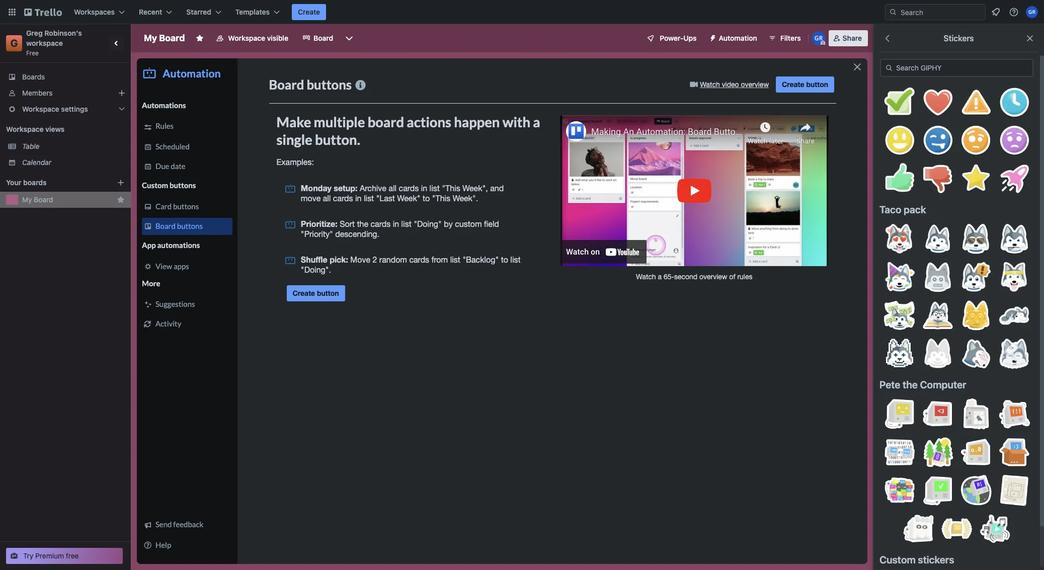 Task type: locate. For each thing, give the bounding box(es) containing it.
workspace
[[26, 39, 63, 47]]

templates button
[[229, 4, 286, 20]]

workspace inside dropdown button
[[22, 105, 59, 113]]

board inside my board button
[[34, 195, 53, 204]]

my down your boards at the left top
[[22, 195, 32, 204]]

greg robinson (gregrobinson96) image inside primary element
[[1027, 6, 1039, 18]]

try premium free
[[23, 552, 79, 560]]

custom stickers
[[880, 554, 955, 566]]

workspaces
[[74, 8, 115, 16]]

greg robinson's workspace free
[[26, 29, 84, 57]]

workspace inside button
[[228, 34, 265, 42]]

settings
[[61, 105, 88, 113]]

0 vertical spatial sm image
[[705, 30, 719, 44]]

workspace down templates
[[228, 34, 265, 42]]

board
[[159, 33, 185, 43], [314, 34, 333, 42], [34, 195, 53, 204]]

g link
[[6, 35, 22, 51]]

table link
[[22, 141, 125, 152]]

greg robinson (gregrobinson96) image
[[1027, 6, 1039, 18], [812, 31, 826, 45]]

add board image
[[117, 179, 125, 187]]

try premium free button
[[6, 548, 123, 564]]

the
[[903, 379, 918, 391]]

2 horizontal spatial board
[[314, 34, 333, 42]]

1 horizontal spatial sm image
[[885, 63, 895, 73]]

Search GIPHY text field
[[881, 59, 1034, 77]]

my inside text field
[[144, 33, 157, 43]]

calendar link
[[22, 158, 125, 168]]

workspace for workspace views
[[6, 125, 44, 133]]

sm image
[[705, 30, 719, 44], [885, 63, 895, 73]]

workspace
[[228, 34, 265, 42], [22, 105, 59, 113], [6, 125, 44, 133]]

1 vertical spatial my board
[[22, 195, 53, 204]]

switch to… image
[[7, 7, 17, 17]]

1 horizontal spatial my
[[144, 33, 157, 43]]

greg robinson (gregrobinson96) image right open information menu image
[[1027, 6, 1039, 18]]

0 vertical spatial greg robinson (gregrobinson96) image
[[1027, 6, 1039, 18]]

your
[[6, 178, 21, 187]]

0 horizontal spatial sm image
[[705, 30, 719, 44]]

filters
[[781, 34, 801, 42]]

1 horizontal spatial board
[[159, 33, 185, 43]]

my board button
[[22, 195, 113, 205]]

1 vertical spatial workspace
[[22, 105, 59, 113]]

0 horizontal spatial my
[[22, 195, 32, 204]]

0 vertical spatial workspace
[[228, 34, 265, 42]]

star or unstar board image
[[196, 34, 204, 42]]

custom
[[880, 554, 916, 566]]

2 vertical spatial workspace
[[6, 125, 44, 133]]

try
[[23, 552, 33, 560]]

greg
[[26, 29, 43, 37]]

board down boards
[[34, 195, 53, 204]]

primary element
[[0, 0, 1045, 24]]

robinson's
[[44, 29, 82, 37]]

1 vertical spatial greg robinson (gregrobinson96) image
[[812, 31, 826, 45]]

my board inside button
[[22, 195, 53, 204]]

Search field
[[898, 5, 986, 20]]

0 horizontal spatial my board
[[22, 195, 53, 204]]

workspace up table on the top left of page
[[6, 125, 44, 133]]

boards link
[[0, 69, 131, 85]]

0 vertical spatial my
[[144, 33, 157, 43]]

board left customize views "image"
[[314, 34, 333, 42]]

pete the computer
[[880, 379, 967, 391]]

greg robinson's workspace link
[[26, 29, 84, 47]]

board inside board link
[[314, 34, 333, 42]]

my
[[144, 33, 157, 43], [22, 195, 32, 204]]

workspace visible button
[[210, 30, 295, 46]]

my board
[[144, 33, 185, 43], [22, 195, 53, 204]]

board left star or unstar board icon
[[159, 33, 185, 43]]

1 vertical spatial my
[[22, 195, 32, 204]]

back to home image
[[24, 4, 62, 20]]

board link
[[297, 30, 339, 46]]

my down recent
[[144, 33, 157, 43]]

my board down boards
[[22, 195, 53, 204]]

0 vertical spatial my board
[[144, 33, 185, 43]]

starred
[[186, 8, 211, 16]]

my board down recent popup button at the top left
[[144, 33, 185, 43]]

recent button
[[133, 4, 178, 20]]

free
[[66, 552, 79, 560]]

0 horizontal spatial greg robinson (gregrobinson96) image
[[812, 31, 826, 45]]

calendar
[[22, 158, 51, 167]]

workspace views
[[6, 125, 64, 133]]

1 horizontal spatial greg robinson (gregrobinson96) image
[[1027, 6, 1039, 18]]

stickers
[[918, 554, 955, 566]]

1 horizontal spatial my board
[[144, 33, 185, 43]]

workspace down members
[[22, 105, 59, 113]]

ups
[[684, 34, 697, 42]]

boards
[[22, 72, 45, 81]]

0 horizontal spatial board
[[34, 195, 53, 204]]

starred icon image
[[117, 196, 125, 204]]

power-ups
[[660, 34, 697, 42]]

greg robinson (gregrobinson96) image right filters
[[812, 31, 826, 45]]

starred button
[[180, 4, 227, 20]]



Task type: describe. For each thing, give the bounding box(es) containing it.
table
[[22, 142, 39, 151]]

my board inside text field
[[144, 33, 185, 43]]

search image
[[890, 8, 898, 16]]

sm image inside "automation" button
[[705, 30, 719, 44]]

1 vertical spatial sm image
[[885, 63, 895, 73]]

free
[[26, 49, 39, 57]]

workspace settings button
[[0, 101, 131, 117]]

computer
[[921, 379, 967, 391]]

pack
[[904, 204, 927, 215]]

workspace for workspace visible
[[228, 34, 265, 42]]

templates
[[235, 8, 270, 16]]

board inside my board text field
[[159, 33, 185, 43]]

premium
[[35, 552, 64, 560]]

taco pack
[[880, 204, 927, 215]]

create button
[[292, 4, 326, 20]]

open information menu image
[[1009, 7, 1019, 17]]

workspace settings
[[22, 105, 88, 113]]

power-
[[660, 34, 684, 42]]

create
[[298, 8, 320, 16]]

my inside button
[[22, 195, 32, 204]]

g
[[10, 37, 18, 49]]

filters button
[[766, 30, 804, 46]]

views
[[45, 125, 64, 133]]

automation
[[719, 34, 758, 42]]

0 notifications image
[[990, 6, 1002, 18]]

members link
[[0, 85, 131, 101]]

workspace visible
[[228, 34, 289, 42]]

visible
[[267, 34, 289, 42]]

your boards
[[6, 178, 47, 187]]

Board name text field
[[139, 30, 190, 46]]

workspace for workspace settings
[[22, 105, 59, 113]]

taco
[[880, 204, 902, 215]]

automation button
[[705, 30, 764, 46]]

workspaces button
[[68, 4, 131, 20]]

stickers
[[944, 34, 974, 43]]

power-ups button
[[640, 30, 703, 46]]

share
[[843, 34, 862, 42]]

workspace navigation collapse icon image
[[110, 36, 124, 50]]

this member is an admin of this board. image
[[821, 41, 825, 45]]

share button
[[829, 30, 868, 46]]

members
[[22, 89, 53, 97]]

boards
[[23, 178, 47, 187]]

customize views image
[[344, 33, 355, 43]]

recent
[[139, 8, 162, 16]]

your boards with 1 items element
[[6, 177, 102, 189]]

pete
[[880, 379, 901, 391]]



Task type: vqa. For each thing, say whether or not it's contained in the screenshot.
no
no



